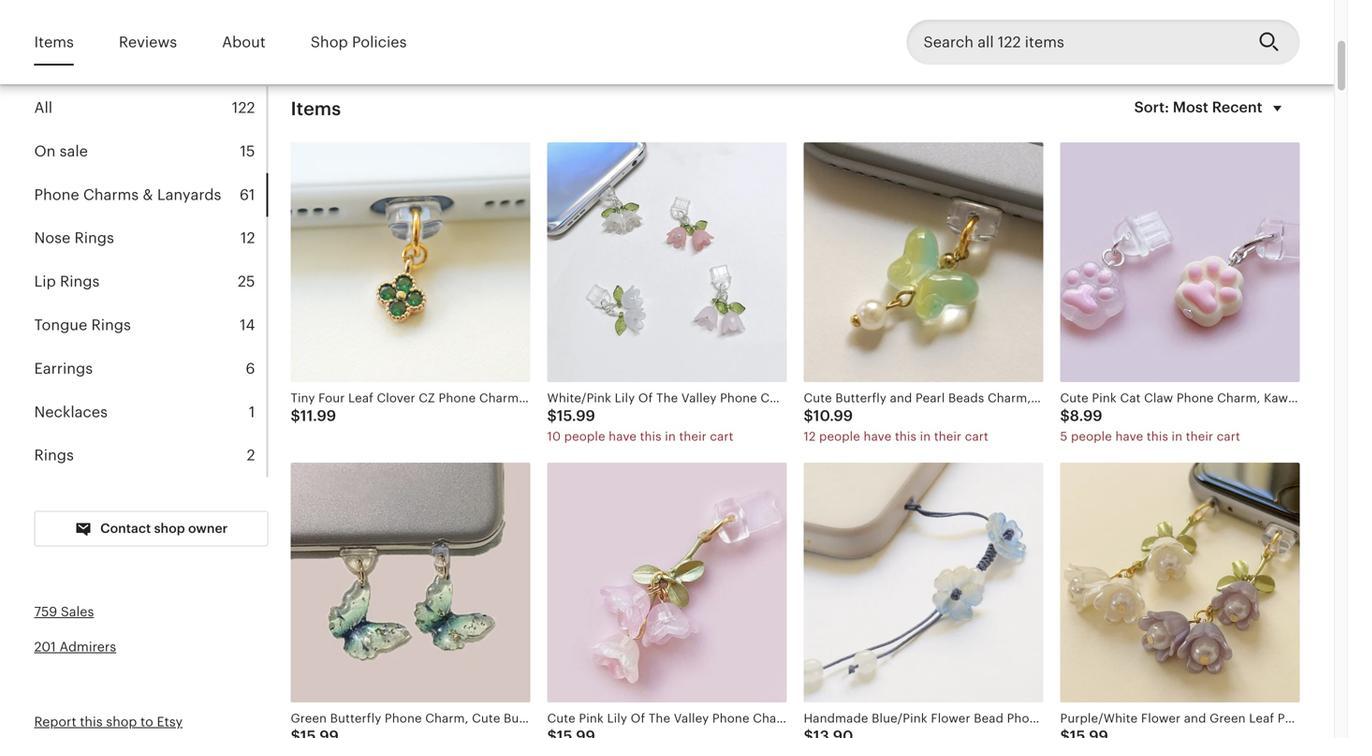 Task type: vqa. For each thing, say whether or not it's contained in the screenshot.


Task type: describe. For each thing, give the bounding box(es) containing it.
&
[[143, 186, 153, 203]]

charms
[[83, 186, 139, 203]]

tab containing tongue rings
[[34, 303, 266, 347]]

contact shop owner
[[97, 521, 228, 536]]

necklaces
[[34, 404, 108, 420]]

have for 15.99
[[609, 430, 637, 444]]

have for 8.99
[[1116, 430, 1144, 444]]

1
[[249, 404, 255, 420]]

cart for 15.99
[[710, 430, 734, 444]]

lip rings
[[34, 273, 100, 290]]

rings down necklaces on the left bottom
[[34, 447, 74, 464]]

reviews link
[[119, 20, 177, 64]]

this for 8.99
[[1147, 430, 1169, 444]]

owner
[[188, 521, 228, 536]]

759
[[34, 604, 57, 619]]

on sale
[[34, 143, 88, 160]]

15
[[240, 143, 255, 160]]

10.99
[[814, 408, 853, 424]]

rings for tongue rings
[[91, 317, 131, 333]]

most
[[1173, 99, 1209, 116]]

report this shop to etsy link
[[34, 714, 183, 729]]

14
[[240, 317, 255, 333]]

cart for 10.99
[[965, 430, 989, 444]]

Search all 122 items text field
[[907, 20, 1244, 65]]

rings for lip rings
[[60, 273, 100, 290]]

tab containing necklaces
[[34, 390, 266, 434]]

tab containing lip rings
[[34, 260, 266, 303]]

759 sales link
[[34, 604, 94, 619]]

people for 8.99
[[1071, 430, 1113, 444]]

white/pink lily of the valley phone charm, flower and green leaf dust plug, mobile earphone rubber jack dust plug, iphone/android/type c image
[[547, 142, 787, 382]]

about
[[222, 34, 266, 50]]

handmade blue/pink flower bead phone lanyard, kawaii braided flower mobile phone lanyard, switch/kindle/iphone charm, key chain, bag charm image
[[804, 463, 1044, 702]]

their for 8.99
[[1186, 430, 1214, 444]]

0 horizontal spatial shop
[[106, 714, 137, 729]]

reviews
[[119, 34, 177, 50]]

sales
[[61, 604, 94, 619]]

201 admirers link
[[34, 639, 116, 654]]

contact
[[100, 521, 151, 536]]

tab containing on sale
[[34, 130, 266, 173]]

10
[[547, 430, 561, 444]]

25
[[238, 273, 255, 290]]

tab containing all
[[34, 86, 266, 130]]

sort:
[[1135, 99, 1170, 116]]

lanyards
[[157, 186, 221, 203]]

1 horizontal spatial items
[[291, 98, 341, 119]]

$ for 11.99
[[291, 408, 300, 424]]

report this shop to etsy
[[34, 714, 183, 729]]

sort: most recent
[[1135, 99, 1263, 116]]

etsy
[[157, 714, 183, 729]]

contact shop owner button
[[34, 511, 268, 547]]

tongue
[[34, 317, 87, 333]]

$ for 8.99
[[1061, 408, 1070, 424]]

11.99
[[300, 408, 336, 424]]

people for 10.99
[[820, 430, 861, 444]]

201 admirers
[[34, 639, 116, 654]]

tab containing nose rings
[[34, 217, 266, 260]]

nose
[[34, 230, 71, 247]]

in for 15.99
[[665, 430, 676, 444]]

sale
[[60, 143, 88, 160]]



Task type: locate. For each thing, give the bounding box(es) containing it.
15.99
[[557, 408, 596, 424]]

this inside $ 15.99 10 people have this in their cart
[[640, 430, 662, 444]]

in inside $ 8.99 5 people have this in their cart
[[1172, 430, 1183, 444]]

6
[[246, 360, 255, 377]]

61
[[240, 186, 255, 203]]

2 horizontal spatial cart
[[1217, 430, 1241, 444]]

in
[[665, 430, 676, 444], [920, 430, 931, 444], [1172, 430, 1183, 444]]

$ 15.99 10 people have this in their cart
[[547, 408, 734, 444]]

people inside $ 8.99 5 people have this in their cart
[[1071, 430, 1113, 444]]

0 horizontal spatial their
[[679, 430, 707, 444]]

their inside $ 15.99 10 people have this in their cart
[[679, 430, 707, 444]]

cart inside $ 15.99 10 people have this in their cart
[[710, 430, 734, 444]]

report
[[34, 714, 76, 729]]

phone
[[34, 186, 79, 203]]

12 down the '61'
[[241, 230, 255, 247]]

$ 10.99 12 people have this in their cart
[[804, 408, 989, 444]]

12 down the 10.99
[[804, 430, 816, 444]]

8 tab from the top
[[34, 390, 266, 434]]

shop
[[154, 521, 185, 536], [106, 714, 137, 729]]

1 have from the left
[[609, 430, 637, 444]]

$ for 10.99
[[804, 408, 814, 424]]

$ 11.99
[[291, 408, 336, 424]]

$ inside $ 15.99 10 people have this in their cart
[[547, 408, 557, 424]]

$
[[291, 408, 300, 424], [547, 408, 557, 424], [804, 408, 814, 424], [1061, 408, 1070, 424]]

$ inside $ 8.99 5 people have this in their cart
[[1061, 408, 1070, 424]]

12
[[241, 230, 255, 247], [804, 430, 816, 444]]

have inside $ 15.99 10 people have this in their cart
[[609, 430, 637, 444]]

to
[[140, 714, 153, 729]]

0 horizontal spatial people
[[564, 430, 606, 444]]

their for 10.99
[[935, 430, 962, 444]]

759 sales
[[34, 604, 94, 619]]

people down 15.99
[[564, 430, 606, 444]]

2 tab from the top
[[34, 130, 266, 173]]

people down 8.99
[[1071, 430, 1113, 444]]

2 in from the left
[[920, 430, 931, 444]]

2 horizontal spatial people
[[1071, 430, 1113, 444]]

1 horizontal spatial people
[[820, 430, 861, 444]]

have inside $ 8.99 5 people have this in their cart
[[1116, 430, 1144, 444]]

shop
[[311, 34, 348, 50]]

this for 15.99
[[640, 430, 662, 444]]

2
[[247, 447, 255, 464]]

shop policies
[[311, 34, 407, 50]]

people for 15.99
[[564, 430, 606, 444]]

phone charms & lanyards
[[34, 186, 221, 203]]

rings
[[74, 230, 114, 247], [60, 273, 100, 290], [91, 317, 131, 333], [34, 447, 74, 464]]

0 vertical spatial shop
[[154, 521, 185, 536]]

0 vertical spatial items
[[34, 34, 74, 50]]

1 horizontal spatial shop
[[154, 521, 185, 536]]

cart
[[710, 430, 734, 444], [965, 430, 989, 444], [1217, 430, 1241, 444]]

tongue rings
[[34, 317, 131, 333]]

tab containing earrings
[[34, 347, 266, 390]]

1 horizontal spatial in
[[920, 430, 931, 444]]

in for 8.99
[[1172, 430, 1183, 444]]

1 cart from the left
[[710, 430, 734, 444]]

1 horizontal spatial have
[[864, 430, 892, 444]]

1 horizontal spatial 12
[[804, 430, 816, 444]]

1 people from the left
[[564, 430, 606, 444]]

0 horizontal spatial items
[[34, 34, 74, 50]]

1 vertical spatial shop
[[106, 714, 137, 729]]

their inside $ 10.99 12 people have this in their cart
[[935, 430, 962, 444]]

2 have from the left
[[864, 430, 892, 444]]

their for 15.99
[[679, 430, 707, 444]]

$ 8.99 5 people have this in their cart
[[1061, 408, 1241, 444]]

people inside $ 10.99 12 people have this in their cart
[[820, 430, 861, 444]]

1 tab from the top
[[34, 86, 266, 130]]

$ inside $ 10.99 12 people have this in their cart
[[804, 408, 814, 424]]

all
[[34, 99, 53, 116]]

1 horizontal spatial their
[[935, 430, 962, 444]]

2 people from the left
[[820, 430, 861, 444]]

3 $ from the left
[[804, 408, 814, 424]]

nose rings
[[34, 230, 114, 247]]

rings for nose rings
[[74, 230, 114, 247]]

1 horizontal spatial cart
[[965, 430, 989, 444]]

3 in from the left
[[1172, 430, 1183, 444]]

items up all
[[34, 34, 74, 50]]

people down the 10.99
[[820, 430, 861, 444]]

have
[[609, 430, 637, 444], [864, 430, 892, 444], [1116, 430, 1144, 444]]

have inside $ 10.99 12 people have this in their cart
[[864, 430, 892, 444]]

about link
[[222, 20, 266, 64]]

tab
[[34, 86, 266, 130], [34, 130, 266, 173], [34, 173, 266, 217], [34, 217, 266, 260], [34, 260, 266, 303], [34, 303, 266, 347], [34, 347, 266, 390], [34, 390, 266, 434], [34, 434, 266, 477]]

people
[[564, 430, 606, 444], [820, 430, 861, 444], [1071, 430, 1113, 444]]

sort: most recent button
[[1124, 86, 1300, 131]]

shop policies link
[[311, 20, 407, 64]]

cart inside $ 10.99 12 people have this in their cart
[[965, 430, 989, 444]]

cart for 8.99
[[1217, 430, 1241, 444]]

8.99
[[1070, 408, 1103, 424]]

3 tab from the top
[[34, 173, 266, 217]]

their
[[679, 430, 707, 444], [935, 430, 962, 444], [1186, 430, 1214, 444]]

0 horizontal spatial in
[[665, 430, 676, 444]]

cute butterfly and pearl beads charm, kawaii butterfly dust plug, pink/blue/green/peach/clear glass butterfly earphone rubber jack dust plug image
[[804, 142, 1044, 382]]

shop left to
[[106, 714, 137, 729]]

on
[[34, 143, 56, 160]]

tiny four leaf clover cz phone charm, green/pink/blue/white/purple clover dust plug, mobile earphone rubber jack dust plug, cute gift image
[[291, 142, 531, 382]]

3 their from the left
[[1186, 430, 1214, 444]]

2 $ from the left
[[547, 408, 557, 424]]

green butterfly phone charm, cute butterfly dust plug, mobile earphone rubber jack dust plug, iphone/android/type c image
[[291, 463, 531, 702]]

0 horizontal spatial cart
[[710, 430, 734, 444]]

tab containing rings
[[34, 434, 266, 477]]

in inside $ 15.99 10 people have this in their cart
[[665, 430, 676, 444]]

earrings
[[34, 360, 93, 377]]

1 in from the left
[[665, 430, 676, 444]]

1 $ from the left
[[291, 408, 300, 424]]

122
[[232, 99, 255, 116]]

1 vertical spatial 12
[[804, 430, 816, 444]]

people inside $ 15.99 10 people have this in their cart
[[564, 430, 606, 444]]

2 their from the left
[[935, 430, 962, 444]]

policies
[[352, 34, 407, 50]]

items down shop on the left top of page
[[291, 98, 341, 119]]

shop left "owner"
[[154, 521, 185, 536]]

$ for 15.99
[[547, 408, 557, 424]]

3 people from the left
[[1071, 430, 1113, 444]]

6 tab from the top
[[34, 303, 266, 347]]

items
[[34, 34, 74, 50], [291, 98, 341, 119]]

3 have from the left
[[1116, 430, 1144, 444]]

have for 10.99
[[864, 430, 892, 444]]

lip
[[34, 273, 56, 290]]

12 inside sections tab list
[[241, 230, 255, 247]]

1 their from the left
[[679, 430, 707, 444]]

shop inside button
[[154, 521, 185, 536]]

this for 10.99
[[895, 430, 917, 444]]

9 tab from the top
[[34, 434, 266, 477]]

items link
[[34, 20, 74, 64]]

0 horizontal spatial have
[[609, 430, 637, 444]]

4 $ from the left
[[1061, 408, 1070, 424]]

rings right the nose at the left of page
[[74, 230, 114, 247]]

201
[[34, 639, 56, 654]]

5
[[1061, 430, 1068, 444]]

2 horizontal spatial in
[[1172, 430, 1183, 444]]

cute pink lily of the valley phone charm, flower and green leaf dust plug, mobile earphone rubber jack dust plug, iphone/android/type c image
[[547, 463, 787, 702]]

7 tab from the top
[[34, 347, 266, 390]]

4 tab from the top
[[34, 217, 266, 260]]

this inside $ 10.99 12 people have this in their cart
[[895, 430, 917, 444]]

rings right lip
[[60, 273, 100, 290]]

tab containing phone charms & lanyards
[[34, 173, 266, 217]]

12 inside $ 10.99 12 people have this in their cart
[[804, 430, 816, 444]]

1 vertical spatial items
[[291, 98, 341, 119]]

admirers
[[59, 639, 116, 654]]

2 cart from the left
[[965, 430, 989, 444]]

in for 10.99
[[920, 430, 931, 444]]

this inside $ 8.99 5 people have this in their cart
[[1147, 430, 1169, 444]]

this
[[640, 430, 662, 444], [895, 430, 917, 444], [1147, 430, 1169, 444], [80, 714, 103, 729]]

purple/white flower and green leaf phone charm, lily of the valley dust plug, mobile earphone rubber jack dust plug, airpods/ switch charm image
[[1061, 463, 1300, 702]]

sections tab list
[[34, 86, 268, 477]]

0 vertical spatial 12
[[241, 230, 255, 247]]

recent
[[1213, 99, 1263, 116]]

cute pink cat claw phone charm, kawaii pink dog claw dust plug, mobile earphone rubber jack dust plug, iphone/android/type c image
[[1061, 142, 1300, 382]]

2 horizontal spatial their
[[1186, 430, 1214, 444]]

in inside $ 10.99 12 people have this in their cart
[[920, 430, 931, 444]]

0 horizontal spatial 12
[[241, 230, 255, 247]]

5 tab from the top
[[34, 260, 266, 303]]

3 cart from the left
[[1217, 430, 1241, 444]]

their inside $ 8.99 5 people have this in their cart
[[1186, 430, 1214, 444]]

2 horizontal spatial have
[[1116, 430, 1144, 444]]

rings right tongue
[[91, 317, 131, 333]]

cart inside $ 8.99 5 people have this in their cart
[[1217, 430, 1241, 444]]



